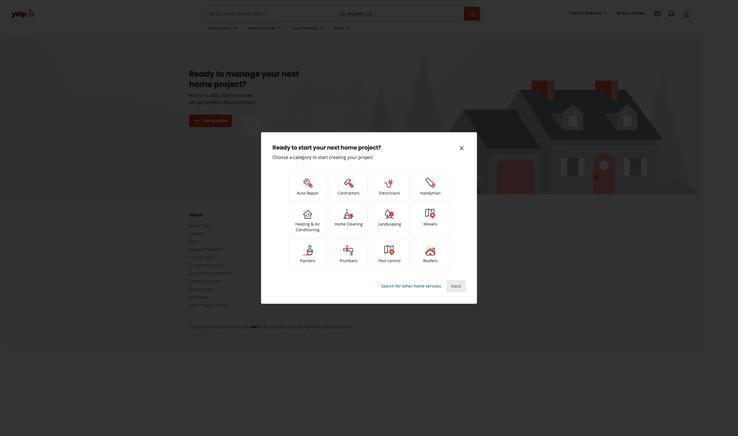 Task type: vqa. For each thing, say whether or not it's contained in the screenshot.
OTHER
yes



Task type: describe. For each thing, give the bounding box(es) containing it.
1 vertical spatial are
[[298, 325, 303, 329]]

more
[[334, 25, 344, 31]]

project? for manage
[[214, 79, 247, 90]]

roofers
[[424, 258, 438, 263]]

services
[[426, 283, 442, 289]]

to for start
[[292, 144, 298, 152]]

table
[[357, 263, 367, 268]]

relations
[[205, 247, 223, 252]]

business support yelp blog for business
[[357, 278, 398, 292]]

painters
[[300, 258, 316, 263]]

accessibility
[[189, 270, 212, 276]]

marks
[[287, 325, 297, 329]]

more link
[[330, 20, 357, 37]]

electricians image
[[384, 177, 396, 188]]

yelp inside business support yelp blog for business
[[357, 286, 364, 292]]

page
[[395, 239, 404, 244]]

business up the landscaping
[[375, 212, 395, 218]]

project for manage
[[207, 99, 221, 105]]

home for start
[[341, 144, 358, 152]]

next
[[452, 283, 462, 289]]

guidelines
[[205, 263, 225, 268]]

business down owner
[[378, 239, 394, 244]]

on
[[375, 247, 380, 252]]

content
[[189, 263, 204, 268]]

yelp blog for business link
[[357, 286, 398, 292]]

2 horizontal spatial home
[[414, 283, 425, 289]]

yelp for business business owner login claim your business page advertise on yelp yelp for restaurant owners table management
[[357, 223, 408, 268]]

yelp,
[[242, 325, 249, 329]]

24 chevron down v2 image for more
[[345, 25, 352, 31]]

category
[[294, 154, 312, 160]]

copyright © 2004–2023 yelp inc. yelp,
[[189, 325, 249, 329]]

for up yelp for business link
[[368, 212, 374, 218]]

yelp logo image
[[250, 324, 261, 329]]

home for manage
[[189, 79, 213, 90]]

support
[[374, 278, 389, 284]]

0 vertical spatial start
[[299, 144, 312, 152]]

ready to manage your next home project? ask for quotes. get responses. all your project details are here.
[[189, 69, 299, 105]]

yelp for restaurant owners link
[[357, 255, 408, 260]]

restaurants link
[[204, 20, 244, 37]]

business up claim
[[357, 231, 373, 236]]

search
[[382, 283, 395, 289]]

blog inside business support yelp blog for business
[[365, 286, 374, 292]]

projects image
[[655, 10, 662, 17]]

your privacy choices link
[[189, 302, 228, 308]]

ad
[[189, 294, 194, 300]]

ask
[[189, 92, 197, 98]]

next button
[[447, 280, 466, 292]]

autorepair image
[[302, 177, 314, 188]]

yelp project cost guides collections
[[273, 223, 318, 236]]

business inside button
[[586, 10, 603, 16]]

16 chevron down v2 image
[[604, 11, 608, 16]]

inc.
[[235, 325, 241, 329]]

repair
[[307, 190, 319, 196]]

yelp inside button
[[570, 10, 578, 16]]

contractors
[[338, 190, 360, 196]]

about yelp link
[[189, 223, 209, 228]]

auto for auto services
[[293, 25, 301, 31]]

auto repair
[[297, 190, 319, 196]]

ready to start your next home project? choose a category to start creating your project
[[273, 144, 382, 160]]

yelp blog link
[[273, 255, 290, 260]]

1 horizontal spatial choices
[[213, 302, 228, 308]]

next for manage
[[282, 69, 299, 80]]

review
[[632, 10, 646, 16]]

for down advertise
[[365, 255, 371, 260]]

©
[[206, 325, 208, 329]]

of inside about yelp careers press investor relations trust & safety content guidelines accessibility statement terms of service privacy policy ad choices your privacy choices
[[202, 278, 206, 284]]

careers link
[[189, 231, 204, 236]]

landscaping
[[378, 221, 402, 227]]

related
[[275, 325, 286, 329]]

business owner login link
[[357, 231, 398, 236]]

all
[[189, 99, 194, 105]]

terms of service link
[[189, 278, 220, 284]]

cost
[[296, 223, 304, 228]]

contractors image
[[343, 177, 355, 188]]

next for start
[[327, 144, 340, 152]]

collections link
[[273, 231, 293, 236]]

search for other home services link
[[382, 283, 442, 289]]

yelp blog
[[273, 255, 290, 260]]

business up owner
[[372, 223, 388, 228]]

investor
[[189, 247, 204, 252]]

for inside button
[[579, 10, 585, 16]]

and
[[268, 325, 274, 329]]

business up yelp blog for business 'link' at the bottom of the page
[[357, 278, 373, 284]]

languages
[[440, 212, 464, 218]]

1 vertical spatial yelp for business
[[357, 212, 395, 218]]

auto services link
[[288, 20, 330, 37]]

login
[[388, 231, 398, 236]]

auto services
[[293, 25, 317, 31]]

hvac image
[[302, 208, 314, 219]]

quotes
[[212, 117, 227, 124]]

plumbers
[[340, 258, 358, 263]]

,
[[261, 325, 263, 329]]

ready to start your next home project? dialog
[[0, 0, 739, 436]]

manage
[[226, 69, 260, 80]]

copyright
[[189, 325, 205, 329]]

trust & safety link
[[189, 255, 215, 260]]

your
[[189, 302, 198, 308]]

control
[[388, 258, 401, 263]]

press link
[[189, 239, 199, 244]]

registered
[[304, 325, 320, 329]]

handyman image
[[425, 177, 437, 188]]

get inside button
[[203, 117, 211, 124]]

about yelp careers press investor relations trust & safety content guidelines accessibility statement terms of service privacy policy ad choices your privacy choices
[[189, 223, 232, 308]]

accessibility statement link
[[189, 270, 232, 276]]

2004–2023
[[209, 325, 227, 329]]

write a review link
[[615, 8, 648, 18]]

content guidelines link
[[189, 263, 225, 268]]



Task type: locate. For each thing, give the bounding box(es) containing it.
1 horizontal spatial get
[[222, 92, 230, 98]]

choices down policy
[[213, 302, 228, 308]]

0 vertical spatial home
[[248, 25, 259, 31]]

air
[[315, 221, 320, 227]]

project inside ready to manage your next home project? ask for quotes. get responses. all your project details are here.
[[207, 99, 221, 105]]

1 vertical spatial start
[[319, 154, 328, 160]]

for inside ready to manage your next home project? ask for quotes. get responses. all your project details are here.
[[198, 92, 204, 98]]

business down support
[[381, 286, 398, 292]]

home inside ready to start your next home project? choose a category to start creating your project
[[341, 144, 358, 152]]

0 horizontal spatial ready
[[189, 69, 215, 80]]

1 vertical spatial &
[[200, 255, 203, 260]]

heating
[[296, 221, 310, 227]]

24 chevron down v2 image inside home services link
[[277, 25, 283, 31]]

yelp project cost guides link
[[273, 223, 318, 228]]

1 horizontal spatial home
[[335, 221, 346, 227]]

1 horizontal spatial of
[[340, 325, 343, 329]]

24 add v2 image
[[194, 117, 201, 124]]

project right creating at the left top of page
[[359, 154, 374, 160]]

ready up choose
[[273, 144, 291, 152]]

about for about
[[189, 212, 203, 218]]

1 horizontal spatial next
[[327, 144, 340, 152]]

get right the 24 add v2 image
[[203, 117, 211, 124]]

are down responses.
[[238, 99, 245, 105]]

yelp for business inside yelp for business button
[[570, 10, 603, 16]]

1 about from the top
[[189, 212, 203, 218]]

2 vertical spatial to
[[313, 154, 317, 160]]

project?
[[214, 79, 247, 90], [359, 144, 382, 152]]

press
[[189, 239, 199, 244]]

3 24 chevron down v2 image from the left
[[319, 25, 325, 31]]

0 horizontal spatial get
[[203, 117, 211, 124]]

0 horizontal spatial home
[[248, 25, 259, 31]]

auto inside ready to start your next home project? dialog
[[297, 190, 306, 196]]

0 horizontal spatial yelp for business
[[357, 212, 395, 218]]

1 horizontal spatial ready
[[273, 144, 291, 152]]

details
[[223, 99, 237, 105]]

plumbing image
[[343, 245, 355, 256]]

yelp for business up yelp for business link
[[357, 212, 395, 218]]

for inside business support yelp blog for business
[[375, 286, 380, 292]]

0 horizontal spatial services
[[260, 25, 275, 31]]

search for other home services
[[382, 283, 442, 289]]

0 horizontal spatial blog
[[282, 255, 290, 260]]

auto for auto repair
[[297, 190, 306, 196]]

0 horizontal spatial project?
[[214, 79, 247, 90]]

24 chevron down v2 image inside more link
[[345, 25, 352, 31]]

discover
[[273, 212, 292, 218]]

home inside business categories element
[[248, 25, 259, 31]]

1 services from the left
[[260, 25, 275, 31]]

statement
[[213, 270, 232, 276]]

careers
[[189, 231, 204, 236]]

ready up the ask
[[189, 69, 215, 80]]

1 horizontal spatial to
[[292, 144, 298, 152]]

0 vertical spatial next
[[282, 69, 299, 80]]

0 horizontal spatial choices
[[195, 294, 210, 300]]

pest_control image
[[384, 245, 396, 256]]

0 vertical spatial blog
[[282, 255, 290, 260]]

trust
[[189, 255, 199, 260]]

ready inside ready to manage your next home project? ask for quotes. get responses. all your project details are here.
[[189, 69, 215, 80]]

for inside ready to start your next home project? dialog
[[396, 283, 401, 289]]

0 horizontal spatial home
[[189, 79, 213, 90]]

0 vertical spatial are
[[238, 99, 245, 105]]

responses.
[[231, 92, 254, 98]]

get
[[222, 92, 230, 98], [203, 117, 211, 124]]

0 horizontal spatial next
[[282, 69, 299, 80]]

next inside ready to start your next home project? choose a category to start creating your project
[[327, 144, 340, 152]]

painters image
[[302, 245, 314, 256]]

search image
[[469, 10, 476, 17]]

0 vertical spatial of
[[202, 278, 206, 284]]

1 vertical spatial privacy
[[199, 302, 212, 308]]

for left 16 chevron down v2 icon
[[579, 10, 585, 16]]

table management link
[[357, 263, 392, 268]]

home up the ask
[[189, 79, 213, 90]]

to right 'category'
[[313, 154, 317, 160]]

homecleaning image
[[343, 208, 355, 219]]

& inside heating & air conditioning
[[311, 221, 314, 227]]

heating & air conditioning
[[296, 221, 320, 232]]

1 vertical spatial auto
[[297, 190, 306, 196]]

yelp inside about yelp careers press investor relations trust & safety content guidelines accessibility statement terms of service privacy policy ad choices your privacy choices
[[202, 223, 209, 228]]

project down quotes.
[[207, 99, 221, 105]]

yelp for business
[[570, 10, 603, 16], [357, 212, 395, 218]]

1 horizontal spatial are
[[298, 325, 303, 329]]

choose
[[273, 154, 289, 160]]

claim your business page link
[[357, 239, 404, 244]]

pest
[[379, 258, 387, 263]]

1 vertical spatial home
[[335, 221, 346, 227]]

a right the write
[[629, 10, 631, 16]]

project? inside ready to manage your next home project? ask for quotes. get responses. all your project details are here.
[[214, 79, 247, 90]]

yelp for business link
[[357, 223, 388, 228]]

home inside dialog
[[335, 221, 346, 227]]

terms
[[189, 278, 201, 284]]

yelp burst image
[[263, 324, 267, 329]]

a right choose
[[290, 154, 292, 160]]

1 vertical spatial a
[[290, 154, 292, 160]]

1 vertical spatial project?
[[359, 144, 382, 152]]

home
[[189, 79, 213, 90], [341, 144, 358, 152], [414, 283, 425, 289]]

auto
[[293, 25, 301, 31], [297, 190, 306, 196]]

0 vertical spatial choices
[[195, 294, 210, 300]]

safety
[[204, 255, 215, 260]]

to inside ready to manage your next home project? ask for quotes. get responses. all your project details are here.
[[216, 69, 224, 80]]

services for auto services
[[302, 25, 317, 31]]

4 24 chevron down v2 image from the left
[[345, 25, 352, 31]]

landscaping image
[[384, 208, 396, 219]]

restaurant
[[372, 255, 392, 260]]

close image
[[459, 145, 466, 152]]

get quotes
[[203, 117, 227, 124]]

of up privacy policy link
[[202, 278, 206, 284]]

1 horizontal spatial blog
[[365, 286, 374, 292]]

2 about from the top
[[189, 223, 201, 228]]

about up about yelp link at the left bottom of page
[[189, 212, 203, 218]]

0 vertical spatial &
[[311, 221, 314, 227]]

home services link
[[244, 20, 288, 37]]

other
[[402, 283, 413, 289]]

0 horizontal spatial project
[[207, 99, 221, 105]]

0 horizontal spatial &
[[200, 255, 203, 260]]

policy
[[203, 286, 214, 292]]

ad choices link
[[189, 294, 210, 300]]

quotes.
[[205, 92, 221, 98]]

1 horizontal spatial services
[[302, 25, 317, 31]]

trademarks
[[321, 325, 339, 329]]

2 horizontal spatial to
[[313, 154, 317, 160]]

yelp for business button
[[568, 8, 611, 18]]

restaurants
[[209, 25, 231, 31]]

24 chevron down v2 image for auto services
[[319, 25, 325, 31]]

0 vertical spatial ready
[[189, 69, 215, 80]]

None search field
[[205, 7, 482, 20]]

project for start
[[359, 154, 374, 160]]

1 vertical spatial about
[[189, 223, 201, 228]]

advertise
[[357, 247, 374, 252]]

24 chevron down v2 image
[[232, 25, 239, 31], [277, 25, 283, 31], [319, 25, 325, 31], [345, 25, 352, 31]]

blog
[[282, 255, 290, 260], [365, 286, 374, 292]]

get quotes button
[[189, 115, 232, 127]]

home for home cleaning
[[335, 221, 346, 227]]

conditioning
[[296, 227, 320, 232]]

auto inside business categories element
[[293, 25, 301, 31]]

1 vertical spatial to
[[292, 144, 298, 152]]

1 horizontal spatial a
[[629, 10, 631, 16]]

1 vertical spatial choices
[[213, 302, 228, 308]]

yelp.
[[344, 325, 352, 329]]

start left creating at the left top of page
[[319, 154, 328, 160]]

ready for manage
[[189, 69, 215, 80]]

privacy policy link
[[189, 286, 214, 292]]

1 vertical spatial get
[[203, 117, 211, 124]]

& inside about yelp careers press investor relations trust & safety content guidelines accessibility statement terms of service privacy policy ad choices your privacy choices
[[200, 255, 203, 260]]

0 vertical spatial project?
[[214, 79, 247, 90]]

of left yelp.
[[340, 325, 343, 329]]

0 vertical spatial auto
[[293, 25, 301, 31]]

project? inside ready to start your next home project? choose a category to start creating your project
[[359, 144, 382, 152]]

business categories element
[[204, 20, 693, 37]]

24 chevron down v2 image inside auto services link
[[319, 25, 325, 31]]

24 chevron down v2 image right restaurants
[[232, 25, 239, 31]]

2 vertical spatial home
[[414, 283, 425, 289]]

1 horizontal spatial home
[[341, 144, 358, 152]]

for right the ask
[[198, 92, 204, 98]]

and related marks are registered trademarks of yelp.
[[267, 325, 352, 329]]

owner
[[374, 231, 386, 236]]

to up quotes.
[[216, 69, 224, 80]]

your
[[262, 69, 280, 80], [196, 99, 205, 105], [313, 144, 326, 152], [348, 154, 357, 160], [368, 239, 376, 244]]

about up careers
[[189, 223, 201, 228]]

24 chevron down v2 image right "more"
[[345, 25, 352, 31]]

0 vertical spatial a
[[629, 10, 631, 16]]

about inside about yelp careers press investor relations trust & safety content guidelines accessibility statement terms of service privacy policy ad choices your privacy choices
[[189, 223, 201, 228]]

guides
[[305, 223, 318, 228]]

2 services from the left
[[302, 25, 317, 31]]

user actions element
[[565, 7, 701, 42]]

are right marks
[[298, 325, 303, 329]]

for
[[579, 10, 585, 16], [198, 92, 204, 98], [368, 212, 374, 218], [365, 223, 371, 228], [365, 255, 371, 260], [396, 283, 401, 289], [375, 286, 380, 292]]

1 vertical spatial ready
[[273, 144, 291, 152]]

to up 'category'
[[292, 144, 298, 152]]

to for manage
[[216, 69, 224, 80]]

start up 'category'
[[299, 144, 312, 152]]

0 vertical spatial privacy
[[189, 286, 202, 292]]

electricians
[[380, 190, 400, 196]]

0 horizontal spatial of
[[202, 278, 206, 284]]

investor relations link
[[189, 247, 223, 252]]

management
[[368, 263, 392, 268]]

0 vertical spatial project
[[207, 99, 221, 105]]

1 vertical spatial next
[[327, 144, 340, 152]]

home inside ready to manage your next home project? ask for quotes. get responses. all your project details are here.
[[189, 79, 213, 90]]

1 24 chevron down v2 image from the left
[[232, 25, 239, 31]]

0 horizontal spatial start
[[299, 144, 312, 152]]

a inside ready to start your next home project? choose a category to start creating your project
[[290, 154, 292, 160]]

& right the trust
[[200, 255, 203, 260]]

project
[[282, 223, 295, 228]]

0 horizontal spatial to
[[216, 69, 224, 80]]

a
[[629, 10, 631, 16], [290, 154, 292, 160]]

0 vertical spatial yelp for business
[[570, 10, 603, 16]]

project inside ready to start your next home project? choose a category to start creating your project
[[359, 154, 374, 160]]

are inside ready to manage your next home project? ask for quotes. get responses. all your project details are here.
[[238, 99, 245, 105]]

2 24 chevron down v2 image from the left
[[277, 25, 283, 31]]

blog left search
[[365, 286, 374, 292]]

next inside ready to manage your next home project? ask for quotes. get responses. all your project details are here.
[[282, 69, 299, 80]]

privacy down ad choices link on the left of page
[[199, 302, 212, 308]]

24 chevron down v2 image inside restaurants link
[[232, 25, 239, 31]]

ready inside ready to start your next home project? choose a category to start creating your project
[[273, 144, 291, 152]]

24 chevron down v2 image right auto services
[[319, 25, 325, 31]]

0 horizontal spatial are
[[238, 99, 245, 105]]

yelp
[[570, 10, 578, 16], [357, 212, 366, 218], [202, 223, 209, 228], [273, 223, 281, 228], [357, 223, 364, 228], [381, 247, 389, 252], [273, 255, 281, 260], [357, 255, 364, 260], [357, 286, 364, 292], [228, 325, 234, 329]]

get up details
[[222, 92, 230, 98]]

0 horizontal spatial a
[[290, 154, 292, 160]]

services for home services
[[260, 25, 275, 31]]

1 vertical spatial project
[[359, 154, 374, 160]]

cleaning
[[347, 221, 363, 227]]

privacy down terms
[[189, 286, 202, 292]]

24 chevron down v2 image for restaurants
[[232, 25, 239, 31]]

handyman
[[421, 190, 441, 196]]

1 vertical spatial of
[[340, 325, 343, 329]]

about for about yelp careers press investor relations trust & safety content guidelines accessibility statement terms of service privacy policy ad choices your privacy choices
[[189, 223, 201, 228]]

choices down privacy policy link
[[195, 294, 210, 300]]

0 vertical spatial home
[[189, 79, 213, 90]]

get inside ready to manage your next home project? ask for quotes. get responses. all your project details are here.
[[222, 92, 230, 98]]

1 vertical spatial home
[[341, 144, 358, 152]]

start
[[299, 144, 312, 152], [319, 154, 328, 160]]

blog left painters
[[282, 255, 290, 260]]

1 horizontal spatial project?
[[359, 144, 382, 152]]

services
[[260, 25, 275, 31], [302, 25, 317, 31]]

home for home services
[[248, 25, 259, 31]]

notifications image
[[669, 10, 676, 17]]

for down support
[[375, 286, 380, 292]]

home up creating at the left top of page
[[341, 144, 358, 152]]

1 horizontal spatial yelp for business
[[570, 10, 603, 16]]

yelp for business left 16 chevron down v2 icon
[[570, 10, 603, 16]]

for left the other
[[396, 283, 401, 289]]

0 vertical spatial to
[[216, 69, 224, 80]]

1 vertical spatial blog
[[365, 286, 374, 292]]

24 chevron down v2 image for home services
[[277, 25, 283, 31]]

1 horizontal spatial project
[[359, 154, 374, 160]]

project? for start
[[359, 144, 382, 152]]

choices
[[195, 294, 210, 300], [213, 302, 228, 308]]

24 chevron down v2 image right home services
[[277, 25, 283, 31]]

& left air
[[311, 221, 314, 227]]

about
[[189, 212, 203, 218], [189, 223, 201, 228]]

your inside "yelp for business business owner login claim your business page advertise on yelp yelp for restaurant owners table management"
[[368, 239, 376, 244]]

0 vertical spatial about
[[189, 212, 203, 218]]

0 vertical spatial get
[[222, 92, 230, 98]]

advertise on yelp link
[[357, 247, 389, 252]]

owners
[[393, 255, 408, 260]]

movers image
[[425, 208, 437, 219]]

ready for start
[[273, 144, 291, 152]]

for up business owner login link
[[365, 223, 371, 228]]

movers
[[424, 221, 438, 227]]

collections
[[273, 231, 293, 236]]

business left 16 chevron down v2 icon
[[586, 10, 603, 16]]

of
[[202, 278, 206, 284], [340, 325, 343, 329]]

yelp inside yelp project cost guides collections
[[273, 223, 281, 228]]

home services
[[248, 25, 275, 31]]

roofing image
[[425, 245, 437, 256]]

home right the other
[[414, 283, 425, 289]]

1 horizontal spatial start
[[319, 154, 328, 160]]

1 horizontal spatial &
[[311, 221, 314, 227]]



